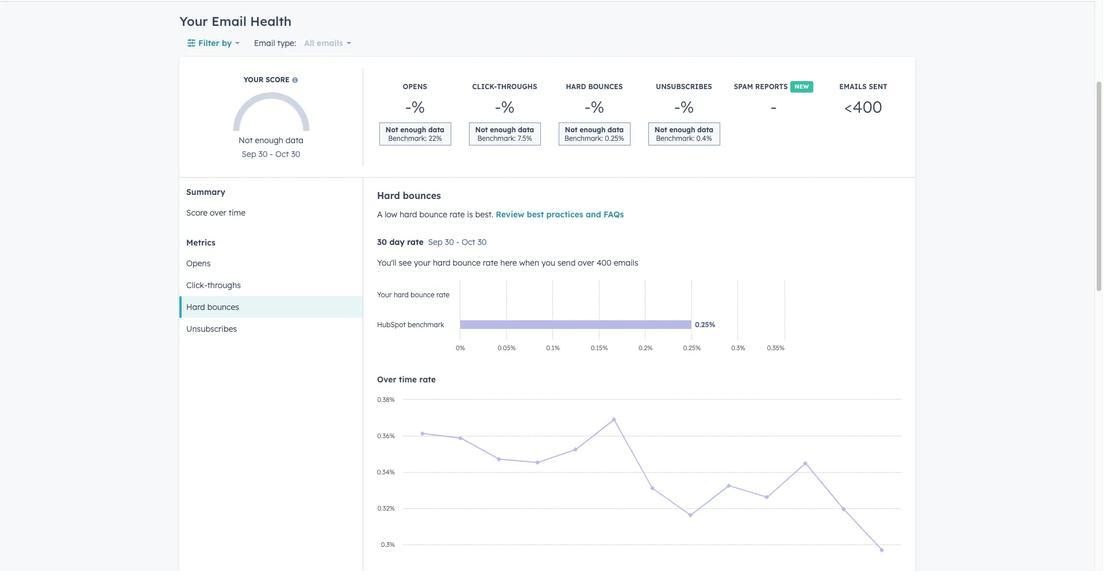 Task type: vqa. For each thing, say whether or not it's contained in the screenshot.
taking
no



Task type: locate. For each thing, give the bounding box(es) containing it.
over
[[210, 208, 226, 218], [578, 258, 595, 268]]

spam
[[734, 82, 753, 91]]

%
[[412, 97, 425, 117], [501, 97, 515, 117], [591, 97, 605, 117], [681, 97, 694, 117]]

not inside not enough data benchmark: 7.5%
[[475, 125, 488, 134]]

0 horizontal spatial opens
[[186, 258, 211, 269]]

0 vertical spatial over
[[210, 208, 226, 218]]

unsubscribes
[[656, 82, 712, 91], [186, 324, 237, 334]]

1 horizontal spatial hard bounces
[[377, 190, 441, 201]]

1 horizontal spatial 400
[[853, 97, 883, 117]]

enough inside 'not enough data benchmark: 0.4%'
[[670, 125, 695, 134]]

0 vertical spatial emails
[[317, 38, 343, 48]]

1 horizontal spatial your
[[244, 75, 264, 84]]

benchmark: inside not enough data benchmark: 22%
[[388, 134, 427, 143]]

emails right all
[[317, 38, 343, 48]]

faqs
[[604, 209, 624, 220]]

- inside unsubscribes -%
[[674, 97, 681, 117]]

2 horizontal spatial bounces
[[588, 82, 623, 91]]

data for click-throughs -%
[[518, 125, 534, 134]]

hard right the low
[[400, 209, 417, 220]]

2 vertical spatial hard
[[186, 302, 205, 312]]

hard up hubspot benchmark
[[394, 290, 409, 299]]

benchmark: inside 'not enough data benchmark: 0.25%'
[[565, 134, 603, 143]]

throughs for click-throughs
[[207, 280, 241, 290]]

your score
[[244, 75, 292, 84]]

hard
[[566, 82, 586, 91], [377, 190, 400, 201], [186, 302, 205, 312]]

opens inside "opens" button
[[186, 258, 211, 269]]

opens down metrics
[[186, 258, 211, 269]]

emails sent < 400
[[840, 82, 888, 117]]

rate right over
[[420, 374, 436, 385]]

0 vertical spatial oct
[[275, 149, 289, 159]]

interactive chart image
[[371, 274, 791, 361], [371, 394, 907, 571]]

1 horizontal spatial click-
[[472, 82, 497, 91]]

unsubscribes down 'click-throughs'
[[186, 324, 237, 334]]

opens up not enough data benchmark: 22%
[[403, 82, 427, 91]]

1 horizontal spatial bounces
[[403, 190, 441, 201]]

time right over
[[399, 374, 417, 385]]

2 vertical spatial bounces
[[207, 302, 239, 312]]

0 horizontal spatial throughs
[[207, 280, 241, 290]]

opens for opens
[[186, 258, 211, 269]]

sep
[[242, 149, 256, 159], [428, 237, 443, 247]]

filter by
[[198, 38, 232, 48]]

1 vertical spatial bounces
[[403, 190, 441, 201]]

not enough data benchmark: 7.5%
[[475, 125, 534, 143]]

2 vertical spatial bounce
[[411, 290, 435, 299]]

2 horizontal spatial hard
[[566, 82, 586, 91]]

hard
[[400, 209, 417, 220], [433, 258, 451, 268], [394, 290, 409, 299]]

not inside 'not enough data benchmark: 0.4%'
[[655, 125, 667, 134]]

sep for day
[[428, 237, 443, 247]]

1 vertical spatial hard
[[377, 190, 400, 201]]

unsubscribes up 'not enough data benchmark: 0.4%'
[[656, 82, 712, 91]]

time
[[229, 208, 246, 218], [399, 374, 417, 385]]

0.25%
[[605, 134, 624, 143]]

0 horizontal spatial sep
[[242, 149, 256, 159]]

0 vertical spatial bounce
[[420, 209, 447, 220]]

0 horizontal spatial emails
[[317, 38, 343, 48]]

your
[[179, 13, 208, 29], [244, 75, 264, 84], [377, 290, 392, 299]]

0 vertical spatial sep
[[242, 149, 256, 159]]

when
[[519, 258, 539, 268]]

0 vertical spatial 400
[[853, 97, 883, 117]]

0 horizontal spatial hard
[[186, 302, 205, 312]]

4 benchmark: from the left
[[656, 134, 695, 143]]

1 % from the left
[[412, 97, 425, 117]]

click- up not enough data benchmark: 7.5%
[[472, 82, 497, 91]]

hard right your
[[433, 258, 451, 268]]

your left score at the top left of the page
[[244, 75, 264, 84]]

hard up the low
[[377, 190, 400, 201]]

click-throughs
[[186, 280, 241, 290]]

benchmark: inside 'not enough data benchmark: 0.4%'
[[656, 134, 695, 143]]

% inside opens -%
[[412, 97, 425, 117]]

0 vertical spatial unsubscribes
[[656, 82, 712, 91]]

email left type:
[[254, 38, 275, 48]]

email
[[212, 13, 247, 29], [254, 38, 275, 48]]

3 benchmark: from the left
[[565, 134, 603, 143]]

data inside not enough data benchmark: 22%
[[428, 125, 445, 134]]

health
[[250, 13, 292, 29]]

rate
[[450, 209, 465, 220], [407, 237, 424, 247], [483, 258, 498, 268], [437, 290, 450, 299], [420, 374, 436, 385]]

sent
[[869, 82, 888, 91]]

unsubscribes button
[[179, 318, 363, 340]]

1 vertical spatial click-
[[186, 280, 207, 290]]

review
[[496, 209, 525, 220]]

1 vertical spatial email
[[254, 38, 275, 48]]

not for opens -%
[[386, 125, 398, 134]]

not enough data benchmark: 0.25%
[[565, 125, 624, 143]]

click- inside button
[[186, 280, 207, 290]]

not for unsubscribes -%
[[655, 125, 667, 134]]

send
[[558, 258, 576, 268]]

1 vertical spatial 400
[[597, 258, 612, 268]]

hard bounces down 'click-throughs'
[[186, 302, 239, 312]]

0 horizontal spatial over
[[210, 208, 226, 218]]

practices
[[547, 209, 583, 220]]

% up not enough data benchmark: 7.5%
[[501, 97, 515, 117]]

0 horizontal spatial click-
[[186, 280, 207, 290]]

unsubscribes -%
[[656, 82, 712, 117]]

data inside 'not enough data benchmark: 0.25%'
[[608, 125, 624, 134]]

0 vertical spatial throughs
[[497, 82, 537, 91]]

type:
[[277, 38, 296, 48]]

emails down faqs
[[614, 258, 639, 268]]

over right send
[[578, 258, 595, 268]]

1 horizontal spatial oct
[[462, 237, 475, 247]]

rate up "benchmark"
[[437, 290, 450, 299]]

1 vertical spatial interactive chart image
[[371, 394, 907, 571]]

throughs down metrics
[[207, 280, 241, 290]]

1 vertical spatial hard
[[433, 258, 451, 268]]

0 horizontal spatial oct
[[275, 149, 289, 159]]

here
[[501, 258, 517, 268]]

opens for opens -%
[[403, 82, 427, 91]]

you
[[542, 258, 556, 268]]

0 horizontal spatial unsubscribes
[[186, 324, 237, 334]]

1 vertical spatial throughs
[[207, 280, 241, 290]]

0 horizontal spatial 400
[[597, 258, 612, 268]]

throughs for click-throughs -%
[[497, 82, 537, 91]]

opens -%
[[403, 82, 427, 117]]

throughs inside click-throughs -%
[[497, 82, 537, 91]]

1 horizontal spatial unsubscribes
[[656, 82, 712, 91]]

click- for click-throughs
[[186, 280, 207, 290]]

1 horizontal spatial over
[[578, 258, 595, 268]]

not
[[386, 125, 398, 134], [475, 125, 488, 134], [565, 125, 578, 134], [655, 125, 667, 134], [239, 135, 253, 145]]

1 horizontal spatial throughs
[[497, 82, 537, 91]]

email up the by
[[212, 13, 247, 29]]

bounce up 30 day rate sep 30 - oct 30
[[420, 209, 447, 220]]

0 horizontal spatial your
[[179, 13, 208, 29]]

data
[[428, 125, 445, 134], [518, 125, 534, 134], [608, 125, 624, 134], [698, 125, 714, 134], [286, 135, 304, 145]]

benchmark: for hard bounces -%
[[565, 134, 603, 143]]

0 vertical spatial your
[[179, 13, 208, 29]]

0 vertical spatial email
[[212, 13, 247, 29]]

rate left here
[[483, 258, 498, 268]]

hard inside "hard bounces" button
[[186, 302, 205, 312]]

4 % from the left
[[681, 97, 694, 117]]

metrics
[[186, 237, 216, 248]]

benchmark: left '7.5%'
[[478, 134, 516, 143]]

low
[[385, 209, 398, 220]]

unsubscribes inside 'button'
[[186, 324, 237, 334]]

bounces up 'not enough data benchmark: 0.25%'
[[588, 82, 623, 91]]

0 horizontal spatial hard bounces
[[186, 302, 239, 312]]

your for your score
[[244, 75, 264, 84]]

oct
[[275, 149, 289, 159], [462, 237, 475, 247]]

30
[[259, 149, 268, 159], [291, 149, 300, 159], [377, 237, 387, 247], [445, 237, 454, 247], [478, 237, 487, 247]]

1 horizontal spatial emails
[[614, 258, 639, 268]]

400 right send
[[597, 258, 612, 268]]

time right score
[[229, 208, 246, 218]]

benchmark:
[[388, 134, 427, 143], [478, 134, 516, 143], [565, 134, 603, 143], [656, 134, 695, 143]]

hard bounces -%
[[566, 82, 623, 117]]

data for unsubscribes -%
[[698, 125, 714, 134]]

throughs up not enough data benchmark: 7.5%
[[497, 82, 537, 91]]

1 vertical spatial time
[[399, 374, 417, 385]]

% up not enough data benchmark: 22%
[[412, 97, 425, 117]]

0 horizontal spatial time
[[229, 208, 246, 218]]

1 horizontal spatial time
[[399, 374, 417, 385]]

not inside 'not enough data benchmark: 0.25%'
[[565, 125, 578, 134]]

bounces
[[588, 82, 623, 91], [403, 190, 441, 201], [207, 302, 239, 312]]

data inside the not enough data sep 30 - oct 30
[[286, 135, 304, 145]]

your
[[414, 258, 431, 268]]

hard up 'not enough data benchmark: 0.25%'
[[566, 82, 586, 91]]

data inside not enough data benchmark: 7.5%
[[518, 125, 534, 134]]

click-throughs -%
[[472, 82, 537, 117]]

2 horizontal spatial your
[[377, 290, 392, 299]]

enough inside 'not enough data benchmark: 0.25%'
[[580, 125, 606, 134]]

a low hard bounce rate is best. review best practices and faqs
[[377, 209, 624, 220]]

sep inside the not enough data sep 30 - oct 30
[[242, 149, 256, 159]]

2 % from the left
[[501, 97, 515, 117]]

hard down 'click-throughs'
[[186, 302, 205, 312]]

1 vertical spatial sep
[[428, 237, 443, 247]]

400 down sent
[[853, 97, 883, 117]]

1 vertical spatial oct
[[462, 237, 475, 247]]

1 benchmark: from the left
[[388, 134, 427, 143]]

0 vertical spatial bounces
[[588, 82, 623, 91]]

1 vertical spatial your
[[244, 75, 264, 84]]

click- inside click-throughs -%
[[472, 82, 497, 91]]

bounces up 30 day rate sep 30 - oct 30
[[403, 190, 441, 201]]

throughs inside button
[[207, 280, 241, 290]]

bounce down 30 day rate sep 30 - oct 30
[[453, 258, 481, 268]]

% up 'not enough data benchmark: 0.4%'
[[681, 97, 694, 117]]

your up filter
[[179, 13, 208, 29]]

1 vertical spatial unsubscribes
[[186, 324, 237, 334]]

not inside not enough data benchmark: 22%
[[386, 125, 398, 134]]

400
[[853, 97, 883, 117], [597, 258, 612, 268]]

enough
[[400, 125, 426, 134], [490, 125, 516, 134], [580, 125, 606, 134], [670, 125, 695, 134], [255, 135, 283, 145]]

0 vertical spatial opens
[[403, 82, 427, 91]]

click- down metrics
[[186, 280, 207, 290]]

benchmark: left "22%"
[[388, 134, 427, 143]]

hard bounces button
[[179, 296, 363, 318]]

over
[[377, 374, 397, 385]]

1 vertical spatial bounce
[[453, 258, 481, 268]]

score
[[266, 75, 290, 84]]

and
[[586, 209, 601, 220]]

enough inside not enough data benchmark: 7.5%
[[490, 125, 516, 134]]

benchmark: left the 0.4%
[[656, 134, 695, 143]]

% up 'not enough data benchmark: 0.25%'
[[591, 97, 605, 117]]

oct inside the not enough data sep 30 - oct 30
[[275, 149, 289, 159]]

benchmark: inside not enough data benchmark: 7.5%
[[478, 134, 516, 143]]

your for your email health
[[179, 13, 208, 29]]

2 vertical spatial your
[[377, 290, 392, 299]]

0 vertical spatial hard
[[566, 82, 586, 91]]

- inside the hard bounces -%
[[585, 97, 591, 117]]

emails inside popup button
[[317, 38, 343, 48]]

click-
[[472, 82, 497, 91], [186, 280, 207, 290]]

0 horizontal spatial bounces
[[207, 302, 239, 312]]

not enough data sep 30 - oct 30
[[239, 135, 304, 159]]

0 vertical spatial time
[[229, 208, 246, 218]]

see
[[399, 258, 412, 268]]

score
[[186, 208, 208, 218]]

bounce up "benchmark"
[[411, 290, 435, 299]]

data inside 'not enough data benchmark: 0.4%'
[[698, 125, 714, 134]]

1 vertical spatial hard bounces
[[186, 302, 239, 312]]

hard bounces
[[377, 190, 441, 201], [186, 302, 239, 312]]

over right score
[[210, 208, 226, 218]]

1 horizontal spatial opens
[[403, 82, 427, 91]]

bounces inside button
[[207, 302, 239, 312]]

-
[[405, 97, 412, 117], [495, 97, 501, 117], [585, 97, 591, 117], [674, 97, 681, 117], [771, 97, 777, 117], [270, 149, 273, 159], [456, 237, 460, 247]]

emails
[[317, 38, 343, 48], [614, 258, 639, 268]]

enough inside not enough data benchmark: 22%
[[400, 125, 426, 134]]

your up hubspot
[[377, 290, 392, 299]]

hard inside the hard bounces -%
[[566, 82, 586, 91]]

22%
[[429, 134, 442, 143]]

email type:
[[254, 38, 296, 48]]

3 % from the left
[[591, 97, 605, 117]]

opens
[[403, 82, 427, 91], [186, 258, 211, 269]]

1 vertical spatial opens
[[186, 258, 211, 269]]

0 vertical spatial interactive chart image
[[371, 274, 791, 361]]

2 benchmark: from the left
[[478, 134, 516, 143]]

data for hard bounces -%
[[608, 125, 624, 134]]

0.4%
[[697, 134, 712, 143]]

you'll see your hard bounce rate here when you send over 400 emails
[[377, 258, 639, 268]]

hubspot
[[377, 320, 406, 329]]

oct for 30 day rate sep 30 - oct 30
[[462, 237, 475, 247]]

hard bounces up the low
[[377, 190, 441, 201]]

0 horizontal spatial email
[[212, 13, 247, 29]]

benchmark: for opens -%
[[388, 134, 427, 143]]

bounces down 'click-throughs'
[[207, 302, 239, 312]]

benchmark: left 0.25%
[[565, 134, 603, 143]]

all emails
[[304, 38, 343, 48]]

throughs
[[497, 82, 537, 91], [207, 280, 241, 290]]

not inside the not enough data sep 30 - oct 30
[[239, 135, 253, 145]]

1 horizontal spatial sep
[[428, 237, 443, 247]]

bounce
[[420, 209, 447, 220], [453, 258, 481, 268], [411, 290, 435, 299]]

0 vertical spatial click-
[[472, 82, 497, 91]]



Task type: describe. For each thing, give the bounding box(es) containing it.
a
[[377, 209, 383, 220]]

% inside unsubscribes -%
[[681, 97, 694, 117]]

400 inside the emails sent < 400
[[853, 97, 883, 117]]

your hard bounce rate
[[377, 290, 450, 299]]

not enough data benchmark: 22%
[[386, 125, 445, 143]]

over time rate
[[377, 374, 436, 385]]

2 vertical spatial hard
[[394, 290, 409, 299]]

not for hard bounces -%
[[565, 125, 578, 134]]

best.
[[475, 209, 494, 220]]

2 interactive chart image from the top
[[371, 394, 907, 571]]

not enough data benchmark: 0.4%
[[655, 125, 714, 143]]

- inside opens -%
[[405, 97, 412, 117]]

all
[[304, 38, 314, 48]]

unsubscribes for unsubscribes
[[186, 324, 237, 334]]

- inside the not enough data sep 30 - oct 30
[[270, 149, 273, 159]]

summary
[[186, 187, 225, 197]]

by
[[222, 38, 232, 48]]

enough for opens -%
[[400, 125, 426, 134]]

best
[[527, 209, 544, 220]]

click-throughs button
[[179, 274, 363, 296]]

benchmark: for unsubscribes -%
[[656, 134, 695, 143]]

% inside click-throughs -%
[[501, 97, 515, 117]]

benchmark: for click-throughs -%
[[478, 134, 516, 143]]

data for opens -%
[[428, 125, 445, 134]]

enough inside the not enough data sep 30 - oct 30
[[255, 135, 283, 145]]

score over time button
[[179, 202, 363, 224]]

enough for click-throughs -%
[[490, 125, 516, 134]]

sep for enough
[[242, 149, 256, 159]]

page section element
[[0, 0, 1095, 1]]

1 horizontal spatial hard
[[377, 190, 400, 201]]

filter by button
[[179, 32, 247, 55]]

1 vertical spatial emails
[[614, 258, 639, 268]]

1 horizontal spatial email
[[254, 38, 275, 48]]

bounces inside the hard bounces -%
[[588, 82, 623, 91]]

not for click-throughs -%
[[475, 125, 488, 134]]

enough for hard bounces -%
[[580, 125, 606, 134]]

your email health
[[179, 13, 292, 29]]

% inside the hard bounces -%
[[591, 97, 605, 117]]

over inside 'button'
[[210, 208, 226, 218]]

1 interactive chart image from the top
[[371, 274, 791, 361]]

opens button
[[179, 252, 363, 274]]

0 vertical spatial hard bounces
[[377, 190, 441, 201]]

new
[[795, 83, 809, 90]]

0 vertical spatial hard
[[400, 209, 417, 220]]

reports
[[755, 82, 788, 91]]

time inside 'button'
[[229, 208, 246, 218]]

emails
[[840, 82, 867, 91]]

filter
[[198, 38, 219, 48]]

score over time
[[186, 208, 246, 218]]

spam reports
[[734, 82, 788, 91]]

benchmark
[[408, 320, 444, 329]]

7.5%
[[518, 134, 532, 143]]

enough for unsubscribes -%
[[670, 125, 695, 134]]

hard bounces inside "hard bounces" button
[[186, 302, 239, 312]]

oct for not enough data sep 30 - oct 30
[[275, 149, 289, 159]]

rate right day
[[407, 237, 424, 247]]

is
[[467, 209, 473, 220]]

unsubscribes for unsubscribes -%
[[656, 82, 712, 91]]

- inside click-throughs -%
[[495, 97, 501, 117]]

hubspot benchmark
[[377, 320, 444, 329]]

your for your hard bounce rate
[[377, 290, 392, 299]]

30 day rate sep 30 - oct 30
[[377, 237, 487, 247]]

day
[[390, 237, 405, 247]]

click- for click-throughs -%
[[472, 82, 497, 91]]

you'll
[[377, 258, 397, 268]]

rate left 'is'
[[450, 209, 465, 220]]

review best practices and faqs button
[[496, 208, 624, 221]]

all emails button
[[301, 32, 352, 55]]

<
[[845, 97, 853, 117]]

1 vertical spatial over
[[578, 258, 595, 268]]



